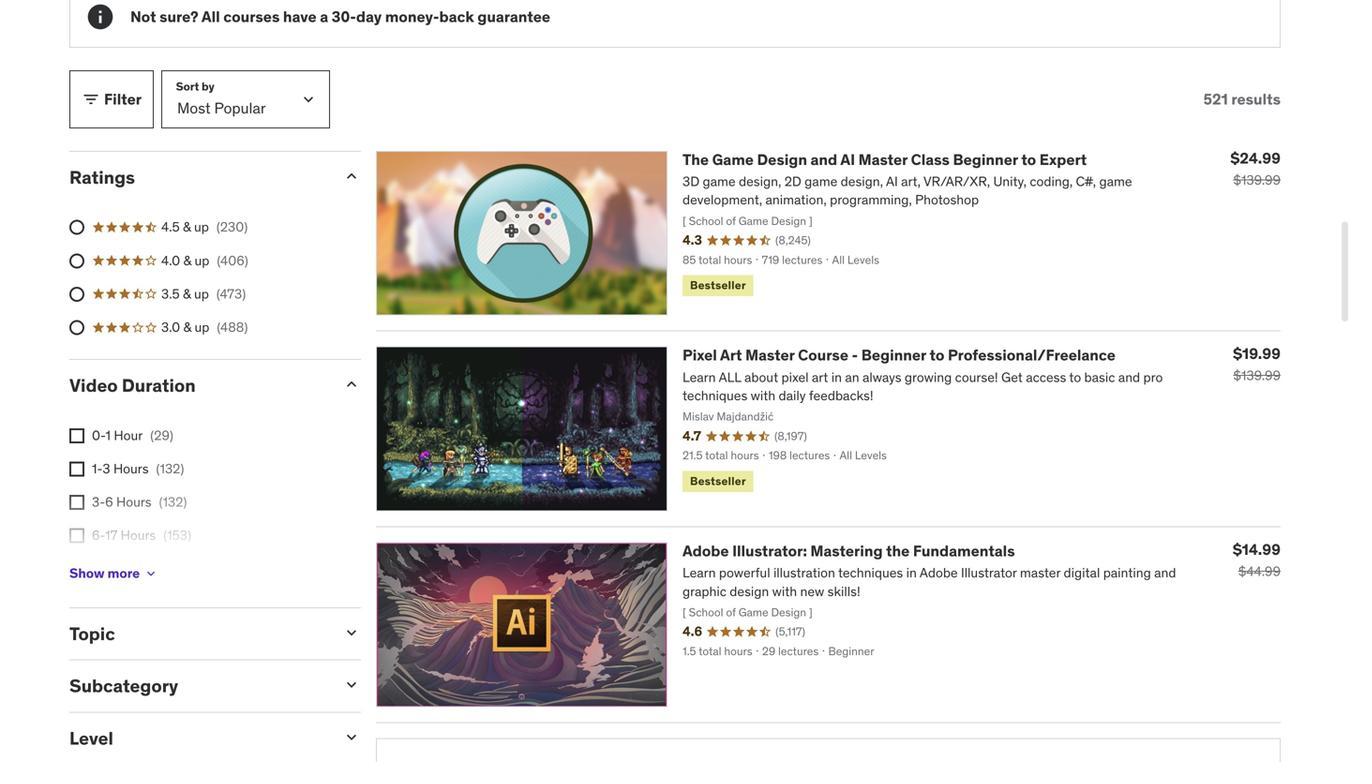 Task type: vqa. For each thing, say whether or not it's contained in the screenshot.
xsmall icon related to 3-
yes



Task type: locate. For each thing, give the bounding box(es) containing it.
small image for ratings
[[342, 167, 361, 186]]

2 up from the top
[[195, 252, 210, 269]]

illustrator:
[[733, 542, 808, 561]]

4.5
[[161, 219, 180, 236]]

to right -
[[930, 346, 945, 365]]

day
[[356, 7, 382, 26]]

1 horizontal spatial master
[[859, 150, 908, 169]]

results
[[1232, 89, 1282, 109]]

beginner
[[954, 150, 1019, 169], [862, 346, 927, 365]]

0 vertical spatial small image
[[342, 167, 361, 186]]

$139.99 down $24.99
[[1234, 172, 1282, 188]]

video duration button
[[69, 374, 327, 397]]

1 $139.99 from the top
[[1234, 172, 1282, 188]]

small image for topic
[[342, 624, 361, 643]]

ai
[[841, 150, 856, 169]]

3-6 hours (132)
[[92, 494, 187, 511]]

the game design and ai master class beginner to expert
[[683, 150, 1088, 169]]

4.5 & up (230)
[[161, 219, 248, 236]]

level button
[[69, 728, 327, 750]]

up left (406)
[[195, 252, 210, 269]]

3.0 & up (488)
[[161, 319, 248, 336]]

master right art at the top of page
[[746, 346, 795, 365]]

4 up from the top
[[195, 319, 210, 336]]

3 small image from the top
[[342, 676, 361, 695]]

(153)
[[163, 527, 191, 544]]

(29)
[[150, 427, 173, 444]]

have
[[283, 7, 317, 26]]

hours
[[114, 461, 149, 478], [116, 494, 152, 511], [121, 527, 156, 544], [116, 561, 151, 578]]

show
[[69, 565, 105, 582]]

xsmall image for 3-
[[69, 495, 84, 510]]

3-
[[92, 494, 105, 511]]

0 vertical spatial to
[[1022, 150, 1037, 169]]

hours right 6
[[116, 494, 152, 511]]

mastering
[[811, 542, 883, 561]]

0 horizontal spatial to
[[930, 346, 945, 365]]

1 small image from the top
[[342, 167, 361, 186]]

$139.99
[[1234, 172, 1282, 188], [1234, 368, 1282, 384]]

and
[[811, 150, 838, 169]]

2 small image from the top
[[342, 624, 361, 643]]

$14.99
[[1234, 540, 1282, 560]]

1 vertical spatial $139.99
[[1234, 368, 1282, 384]]

$44.99
[[1239, 563, 1282, 580]]

3
[[103, 461, 110, 478]]

2 vertical spatial small image
[[342, 728, 361, 747]]

course
[[798, 346, 849, 365]]

small image for subcategory
[[342, 676, 361, 695]]

0 vertical spatial $139.99
[[1234, 172, 1282, 188]]

0-1 hour (29)
[[92, 427, 173, 444]]

$19.99 $139.99
[[1234, 345, 1282, 384]]

1 & from the top
[[183, 219, 191, 236]]

the
[[887, 542, 910, 561]]

up for 3.5 & up
[[194, 286, 209, 302]]

(132) up '(153)' at the bottom of page
[[159, 494, 187, 511]]

1 vertical spatial master
[[746, 346, 795, 365]]

1 horizontal spatial to
[[1022, 150, 1037, 169]]

0 vertical spatial small image
[[82, 90, 100, 109]]

& for 3.5
[[183, 286, 191, 302]]

up left (473)
[[194, 286, 209, 302]]

(132) for 1-3 hours (132)
[[156, 461, 184, 478]]

to left expert
[[1022, 150, 1037, 169]]

beginner right -
[[862, 346, 927, 365]]

$139.99 down $19.99
[[1234, 368, 1282, 384]]

2 vertical spatial small image
[[342, 676, 361, 695]]

small image
[[82, 90, 100, 109], [342, 375, 361, 394], [342, 728, 361, 747]]

more
[[108, 565, 140, 582]]

up left (488)
[[195, 319, 210, 336]]

& right 3.5
[[183, 286, 191, 302]]

0 horizontal spatial master
[[746, 346, 795, 365]]

art
[[721, 346, 743, 365]]

1 horizontal spatial beginner
[[954, 150, 1019, 169]]

& right 3.0
[[183, 319, 192, 336]]

master right ai
[[859, 150, 908, 169]]

up
[[194, 219, 209, 236], [195, 252, 210, 269], [194, 286, 209, 302], [195, 319, 210, 336]]

fundamentals
[[914, 542, 1016, 561]]

hours right 17
[[121, 527, 156, 544]]

& right "4.0"
[[183, 252, 192, 269]]

6
[[105, 494, 113, 511]]

ratings
[[69, 166, 135, 188]]

xsmall image left '6-'
[[69, 529, 84, 544]]

small image
[[342, 167, 361, 186], [342, 624, 361, 643], [342, 676, 361, 695]]

filter button
[[69, 70, 154, 128]]

money-
[[385, 7, 440, 26]]

0 vertical spatial (132)
[[156, 461, 184, 478]]

2 $139.99 from the top
[[1234, 368, 1282, 384]]

xsmall image
[[69, 429, 84, 444], [69, 462, 84, 477], [69, 495, 84, 510], [69, 529, 84, 544], [144, 567, 159, 582]]

30-
[[332, 7, 356, 26]]

1 up from the top
[[194, 219, 209, 236]]

4.0
[[161, 252, 180, 269]]

1 vertical spatial small image
[[342, 375, 361, 394]]

adobe
[[683, 542, 729, 561]]

small image inside filter button
[[82, 90, 100, 109]]

xsmall image for 1-
[[69, 462, 84, 477]]

hours right 3
[[114, 461, 149, 478]]

xsmall image left 3-
[[69, 495, 84, 510]]

& right 4.5
[[183, 219, 191, 236]]

1 vertical spatial small image
[[342, 624, 361, 643]]

0-
[[92, 427, 106, 444]]

3 & from the top
[[183, 286, 191, 302]]

hour
[[114, 427, 143, 444]]

expert
[[1040, 150, 1088, 169]]

$139.99 inside $19.99 $139.99
[[1234, 368, 1282, 384]]

521 results status
[[1204, 89, 1282, 109]]

(132) down '(29)'
[[156, 461, 184, 478]]

& for 4.5
[[183, 219, 191, 236]]

$139.99 inside $24.99 $139.99
[[1234, 172, 1282, 188]]

$139.99 for $19.99
[[1234, 368, 1282, 384]]

0 vertical spatial beginner
[[954, 150, 1019, 169]]

4 & from the top
[[183, 319, 192, 336]]

professional/freelance
[[949, 346, 1116, 365]]

not sure? all courses have a 30-day money-back guarantee
[[130, 7, 551, 26]]

&
[[183, 219, 191, 236], [183, 252, 192, 269], [183, 286, 191, 302], [183, 319, 192, 336]]

1 vertical spatial beginner
[[862, 346, 927, 365]]

master
[[859, 150, 908, 169], [746, 346, 795, 365]]

adobe illustrator: mastering the fundamentals link
[[683, 542, 1016, 561]]

3 up from the top
[[194, 286, 209, 302]]

beginner right class
[[954, 150, 1019, 169]]

xsmall image left 0- at the left bottom of page
[[69, 429, 84, 444]]

show more
[[69, 565, 140, 582]]

3.5
[[161, 286, 180, 302]]

xsmall image left 1-
[[69, 462, 84, 477]]

xsmall image right more
[[144, 567, 159, 582]]

small image for level
[[342, 728, 361, 747]]

3.0
[[161, 319, 180, 336]]

up left (230)
[[194, 219, 209, 236]]

up for 3.0 & up
[[195, 319, 210, 336]]

to
[[1022, 150, 1037, 169], [930, 346, 945, 365]]

1 vertical spatial (132)
[[159, 494, 187, 511]]

(132)
[[156, 461, 184, 478], [159, 494, 187, 511]]

not
[[130, 7, 156, 26]]

2 & from the top
[[183, 252, 192, 269]]



Task type: describe. For each thing, give the bounding box(es) containing it.
(230)
[[217, 219, 248, 236]]

topic button
[[69, 623, 327, 645]]

topic
[[69, 623, 115, 645]]

$24.99
[[1231, 149, 1282, 168]]

show more button
[[69, 555, 159, 593]]

6-17 hours (153)
[[92, 527, 191, 544]]

hours for 1-3 hours
[[114, 461, 149, 478]]

up for 4.0 & up
[[195, 252, 210, 269]]

$24.99 $139.99
[[1231, 149, 1282, 188]]

filter
[[104, 89, 142, 109]]

game
[[713, 150, 754, 169]]

the game design and ai master class beginner to expert link
[[683, 150, 1088, 169]]

courses
[[224, 7, 280, 26]]

3.5 & up (473)
[[161, 286, 246, 302]]

up for 4.5 & up
[[194, 219, 209, 236]]

1 vertical spatial to
[[930, 346, 945, 365]]

17+
[[92, 561, 112, 578]]

6-
[[92, 527, 105, 544]]

521 results
[[1204, 89, 1282, 109]]

hours right 17+
[[116, 561, 151, 578]]

design
[[758, 150, 808, 169]]

pixel art master course - beginner to professional/freelance
[[683, 346, 1116, 365]]

video
[[69, 374, 118, 397]]

17
[[105, 527, 118, 544]]

(132) for 3-6 hours (132)
[[159, 494, 187, 511]]

adobe illustrator: mastering the fundamentals
[[683, 542, 1016, 561]]

guarantee
[[478, 7, 551, 26]]

0 vertical spatial master
[[859, 150, 908, 169]]

(406)
[[217, 252, 248, 269]]

$14.99 $44.99
[[1234, 540, 1282, 580]]

all
[[202, 7, 220, 26]]

duration
[[122, 374, 196, 397]]

video duration
[[69, 374, 196, 397]]

subcategory button
[[69, 675, 327, 698]]

521
[[1204, 89, 1229, 109]]

1-
[[92, 461, 103, 478]]

1-3 hours (132)
[[92, 461, 184, 478]]

hours for 3-6 hours
[[116, 494, 152, 511]]

ratings button
[[69, 166, 327, 188]]

0 horizontal spatial beginner
[[862, 346, 927, 365]]

$139.99 for $24.99
[[1234, 172, 1282, 188]]

4.0 & up (406)
[[161, 252, 248, 269]]

-
[[852, 346, 859, 365]]

level
[[69, 728, 113, 750]]

$19.99
[[1234, 345, 1282, 364]]

sure?
[[160, 7, 199, 26]]

hours for 6-17 hours
[[121, 527, 156, 544]]

1
[[106, 427, 111, 444]]

back
[[440, 7, 474, 26]]

the
[[683, 150, 709, 169]]

& for 4.0
[[183, 252, 192, 269]]

pixel art master course - beginner to professional/freelance link
[[683, 346, 1116, 365]]

(473)
[[217, 286, 246, 302]]

xsmall image for 6-
[[69, 529, 84, 544]]

& for 3.0
[[183, 319, 192, 336]]

a
[[320, 7, 328, 26]]

subcategory
[[69, 675, 178, 698]]

pixel
[[683, 346, 718, 365]]

xsmall image inside show more button
[[144, 567, 159, 582]]

small image for video duration
[[342, 375, 361, 394]]

(488)
[[217, 319, 248, 336]]

17+ hours
[[92, 561, 151, 578]]

xsmall image for 0-
[[69, 429, 84, 444]]

class
[[912, 150, 950, 169]]



